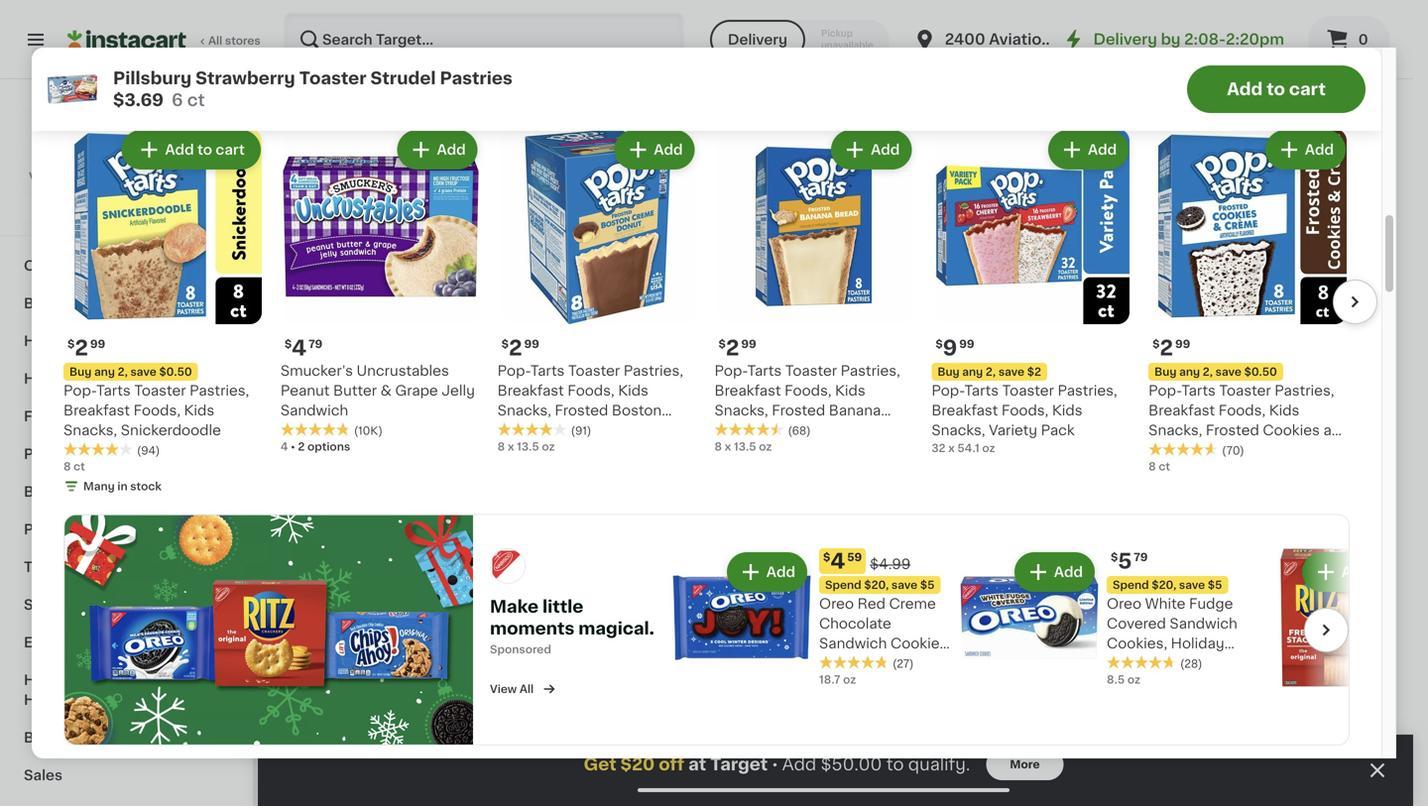 Task type: vqa. For each thing, say whether or not it's contained in the screenshot.
minutes, to the right
no



Task type: locate. For each thing, give the bounding box(es) containing it.
1 vertical spatial peanut
[[939, 504, 988, 518]]

health care
[[24, 372, 109, 386]]

foods, inside the pop-tarts toaster pastries, breakfast foods, kids snacks, snickerdoodle
[[133, 404, 181, 417]]

pastries, up banana
[[841, 364, 900, 378]]

jelly
[[442, 384, 475, 398]]

0 vertical spatial cart
[[1289, 81, 1326, 98]]

pop- inside pop-tarts toaster pastries, breakfast foods, kids snacks, frosted boston creme donut
[[498, 364, 530, 378]]

79 up smucker's at the top left
[[309, 339, 323, 350]]

frosted inside pop-tarts toaster pastries, breakfast foods, kids snacks, frosted banana bread
[[772, 404, 825, 417]]

cookies, down covered
[[1107, 637, 1168, 651]]

ct right whole
[[1159, 461, 1170, 472]]

2 $20, from the left
[[1152, 580, 1177, 591]]

1 13.5 from the left
[[734, 441, 756, 452]]

breakfast inside honey nut cheerios heart healthy gluten free breakfast cereal
[[1060, 544, 1126, 557]]

0 horizontal spatial 13.5
[[517, 441, 539, 452]]

2 vertical spatial 6
[[298, 561, 305, 572]]

pillsbury for pillsbury strawberry toaster strudel pastries
[[298, 504, 357, 518]]

snacks, for pop-tarts toaster pastries, breakfast foods, kids snacks, variety pack 32 x 54.1 oz
[[932, 423, 985, 437]]

butter inside magic spoon peanut butter cereal 7 oz
[[844, 524, 887, 538]]

product group containing 9
[[932, 126, 1133, 456]]

household
[[24, 334, 102, 348]]

2 horizontal spatial 6
[[1341, 129, 1348, 140]]

& right books
[[72, 731, 83, 745]]

1 vertical spatial goods
[[83, 259, 131, 273]]

79
[[309, 339, 323, 350], [1134, 552, 1148, 563]]

snacks, inside the pop-tarts toaster pastries, breakfast foods, kids snacks, snickerdoodle
[[63, 423, 117, 437]]

pastries, for pop-tarts toaster pastries, breakfast foods, kids snacks, variety pack 32 x 54.1 oz
[[1058, 384, 1118, 398]]

79 up (3.38k)
[[1134, 552, 1148, 563]]

magazines
[[87, 731, 164, 745]]

4 $ 2 99 from the left
[[1153, 338, 1191, 358]]

sandwich down fudge
[[1170, 617, 1238, 631]]

snacks, up 54.1 on the bottom right
[[932, 423, 985, 437]]

buy for pop-tarts toaster pastries, breakfast foods, kids snacks, variety pack
[[938, 366, 960, 377]]

(27)
[[893, 659, 914, 670]]

cinnamon toast crunch breakfast cereal up • 4 options at left bottom
[[480, 504, 601, 557]]

0 horizontal spatial cinnamon toast crunch breakfast cereal
[[480, 504, 601, 557]]

$4.59 original price: $4.99 element
[[819, 549, 952, 574]]

5 down gluten
[[1118, 551, 1132, 572]]

0 horizontal spatial cookies,
[[891, 637, 951, 651]]

home
[[24, 673, 67, 687]]

items for leftmost see eligible items button
[[1138, 154, 1169, 165]]

item carousel region containing 2
[[36, 118, 1378, 506]]

books & magazines link
[[12, 719, 241, 757]]

1 vertical spatial 59
[[847, 552, 862, 563]]

items inside item carousel region
[[1314, 652, 1354, 666]]

2 vertical spatial creme
[[889, 597, 936, 611]]

$20, up "red" on the right bottom of page
[[864, 580, 889, 591]]

pop- inside the pop-tarts toaster pastries, breakfast foods, kids snacks, snickerdoodle
[[63, 384, 96, 398]]

1 vertical spatial creme
[[1149, 443, 1196, 457]]

0 horizontal spatial honey
[[1026, 504, 1072, 518]]

with
[[81, 187, 105, 198]]

foods, for pop-tarts toaster pastries, breakfast foods, kids snacks, frosted banana bread
[[785, 384, 832, 398]]

1 horizontal spatial $0.50
[[1244, 366, 1277, 377]]

any down household 'link'
[[94, 366, 115, 377]]

1 vertical spatial to
[[197, 143, 212, 157]]

5 for honey maid 
[[1352, 6, 1366, 27]]

2 cookies, from the left
[[1107, 637, 1168, 651]]

99 up pop-tarts toaster pastries, breakfast foods, kids snacks, frosted banana bread
[[741, 339, 756, 350]]

0 vertical spatial to
[[1267, 81, 1285, 98]]

kids inside buy any 2, save $0.50 pop-tarts toaster pastries, breakfast foods, kids snacks, frosted brown sugar cinnamon
[[1258, 563, 1289, 577]]

0 horizontal spatial butter
[[333, 384, 377, 398]]

goods inside sporting goods link
[[89, 598, 137, 612]]

cinnamon for (3.52k)
[[662, 504, 733, 518]]

pillsbury
[[113, 70, 192, 87], [298, 504, 357, 518]]

59 left $4.99
[[847, 552, 862, 563]]

3 99 from the left
[[524, 339, 539, 350]]

foods
[[93, 184, 137, 197]]

pack
[[1041, 423, 1075, 437]]

frosted for banana
[[772, 404, 825, 417]]

2 8 x 13.5 oz from the left
[[498, 441, 555, 452]]

1 $5 from the left
[[920, 580, 935, 591]]

2, left $2
[[986, 366, 996, 377]]

$ inside $ 4 79
[[285, 339, 292, 350]]

snacks, inside pop-tarts toaster pastries, breakfast foods, kids snacks, frosted boston creme donut
[[498, 404, 551, 417]]

0 vertical spatial all
[[208, 35, 222, 46]]

to up affiliated
[[197, 143, 212, 157]]

pop- inside buy any 2, save $0.50 pop-tarts toaster pastries, breakfast foods, kids snacks, frosted brown sugar cinnamon
[[1208, 524, 1241, 538]]

frosted inside pop-tarts toaster pastries, breakfast foods, kids snacks, frosted cookies and creme
[[1206, 423, 1260, 437]]

1 horizontal spatial sandwich
[[819, 637, 887, 651]]

view
[[724, 139, 751, 150], [29, 171, 56, 182], [1145, 243, 1179, 256], [490, 684, 517, 695]]

0 vertical spatial strawberry
[[196, 70, 295, 87]]

crunch for (3.52k)
[[662, 524, 713, 538]]

save inside product group
[[999, 366, 1025, 377]]

item carousel region containing breakfast
[[298, 230, 1374, 688]]

snacks, for pop-tarts toaster pastries, breakfast foods, kids snacks, frosted boston creme donut
[[498, 404, 551, 417]]

toys
[[24, 560, 58, 574]]

toaster inside pop-tarts toaster pastries, breakfast foods, kids snacks, frosted banana bread
[[785, 364, 837, 378]]

pastries inside pillsbury strawberry toaster strudel pastries $3.69 6 ct
[[440, 70, 513, 87]]

1 horizontal spatial 8 ct
[[1149, 461, 1170, 472]]

toaster inside pillsbury strawberry toaster strudel pastries
[[298, 524, 349, 538]]

banana
[[829, 404, 881, 417]]

1 horizontal spatial 59
[[1368, 7, 1383, 18]]

target right the at
[[710, 756, 768, 773]]

toaster for pop-tarts toaster pastries, breakfast foods, kids snacks, frosted boston creme donut
[[568, 364, 620, 378]]

cookies inside pop-tarts toaster pastries, breakfast foods, kids snacks, frosted cookies and creme
[[1263, 423, 1320, 437]]

• inside product group
[[291, 441, 295, 452]]

0 horizontal spatial oreo
[[819, 597, 854, 611]]

cookies, inside oreo red creme chocolate sandwich cookies, limited edition, holiday cookies
[[891, 637, 951, 651]]

sandwich inside smucker's uncrustables peanut butter & grape jelly sandwich
[[281, 404, 348, 417]]

pastries, inside pop-tarts toaster pastries, breakfast foods, kids snacks, frosted banana bread
[[841, 364, 900, 378]]

2 horizontal spatial all
[[754, 139, 768, 150]]

1 8 x 13.5 oz from the left
[[715, 441, 772, 452]]

0 horizontal spatial 5
[[1065, 6, 1078, 27]]

2 spend $20, save $5 from the left
[[1113, 580, 1222, 591]]

any down (70)
[[1238, 506, 1259, 517]]

• for 4
[[291, 441, 295, 452]]

kids inside pop-tarts toaster pastries, breakfast foods, kids snacks, variety pack 32 x 54.1 oz
[[1052, 404, 1083, 417]]

options right 3
[[1068, 581, 1111, 592]]

2 oreo from the left
[[1107, 597, 1142, 611]]

strawberry for pillsbury strawberry toaster strudel pastries
[[361, 504, 438, 518]]

1 vertical spatial sandwich
[[1170, 617, 1238, 631]]

sandwich down chocolate
[[819, 637, 887, 651]]

snacks, inside buy any 2, save $0.50 pop-tarts toaster pastries, breakfast foods, kids snacks, frosted brown sugar cinnamon
[[1292, 563, 1346, 577]]

donut
[[548, 423, 591, 437]]

many down • 4 options at left bottom
[[499, 601, 531, 612]]

0 horizontal spatial 6
[[172, 92, 183, 109]]

snacks, inside pop-tarts toaster pastries, breakfast foods, kids snacks, frosted cookies and creme
[[1149, 423, 1203, 437]]

1 vertical spatial cookies
[[876, 676, 933, 690]]

cookies, inside oreo white fudge covered sandwich cookies, holiday edition
[[1107, 637, 1168, 651]]

6 inside pillsbury strawberry toaster strudel pastries $3.69 6 ct
[[172, 92, 183, 109]]

0 horizontal spatial 8 ct
[[63, 461, 85, 472]]

1 oreo from the left
[[819, 597, 854, 611]]

2 spend from the left
[[1113, 580, 1149, 591]]

target link
[[104, 103, 149, 165]]

peanut inside magic spoon peanut butter cereal 7 oz
[[939, 504, 988, 518]]

kids inside pop-tarts toaster pastries, breakfast foods, kids snacks, frosted banana bread
[[835, 384, 866, 398]]

0 vertical spatial 79
[[309, 339, 323, 350]]

cart down 0 button
[[1289, 81, 1326, 98]]

ct up see eligible i 'button'
[[1351, 129, 1363, 140]]

6 ct down pillsbury strawberry toaster strudel pastries
[[298, 561, 319, 572]]

pop-tarts toaster pastries, breakfast foods, kids snacks, frosted boston creme donut
[[498, 364, 683, 437]]

0 horizontal spatial 6 ct
[[298, 561, 319, 572]]

1 horizontal spatial cinnamon toast crunch breakfast cereal
[[662, 504, 783, 557]]

• down smucker's at the top left
[[291, 441, 295, 452]]

99 for pop-tarts toaster pastries, breakfast foods, kids snacks, variety pack
[[959, 339, 975, 350]]

0 vertical spatial 6 ct
[[1341, 129, 1363, 140]]

frozen link
[[12, 59, 241, 96]]

view all (50+)
[[1145, 243, 1241, 256]]

8.5
[[1107, 674, 1125, 685]]

cheerios
[[1104, 504, 1167, 518]]

kids for pop-tarts toaster pastries, breakfast foods, kids snacks, frosted banana bread
[[835, 384, 866, 398]]

ct
[[187, 92, 205, 109], [1351, 129, 1363, 140], [74, 461, 85, 472], [1159, 461, 1170, 472], [308, 561, 319, 572], [1218, 601, 1229, 612]]

toast down the "(91)"
[[554, 504, 592, 518]]

0 horizontal spatial eligible
[[1094, 154, 1135, 165]]

4 up smucker's at the top left
[[292, 338, 307, 358]]

1 horizontal spatial honey
[[1341, 52, 1387, 66]]

options down smucker's uncrustables peanut butter & grape jelly sandwich
[[307, 441, 350, 452]]

options for 4 • 2 options
[[307, 441, 350, 452]]

foods, up the "(91)"
[[568, 384, 615, 398]]

honeymaid recipes image
[[299, 0, 707, 205]]

item carousel region containing fresh vegetables
[[298, 704, 1374, 806]]

spend $20, save $5 up white
[[1113, 580, 1222, 591]]

pillsbury for pillsbury strawberry toaster strudel pastries $3.69 6 ct
[[113, 70, 192, 87]]

8 ct right white
[[1208, 601, 1229, 612]]

2 horizontal spatial to
[[1267, 81, 1285, 98]]

0 horizontal spatial 79
[[309, 339, 323, 350]]

1 horizontal spatial target
[[710, 756, 768, 773]]

$5 for fudge
[[1208, 580, 1222, 591]]

foods, up fudge
[[1208, 563, 1255, 577]]

strudel inside pillsbury strawberry toaster strudel pastries $3.69 6 ct
[[370, 70, 436, 87]]

2 vertical spatial sandwich
[[819, 637, 887, 651]]

6 ct up see eligible i 'button'
[[1341, 129, 1363, 140]]

1 crunch from the left
[[480, 524, 531, 538]]

oreo for oreo red creme chocolate sandwich cookies, limited edition, holiday cookies
[[819, 597, 854, 611]]

2 inside "5 buy 2 for $8"
[[1084, 35, 1091, 46]]

$0.50 for frosted
[[1244, 366, 1277, 377]]

home improvement & hardware
[[24, 673, 182, 707]]

2 crunch from the left
[[662, 524, 713, 538]]

pillsbury strawberry toaster strudel pastries $3.69 6 ct
[[113, 70, 513, 109]]

1 $ 2 99 from the left
[[67, 338, 105, 358]]

honey for honey maid 
[[1341, 52, 1387, 66]]

•
[[291, 441, 295, 452], [494, 581, 498, 592], [687, 581, 692, 592], [1051, 581, 1056, 592], [772, 757, 778, 772]]

breakfast
[[298, 239, 405, 260], [24, 297, 93, 310], [715, 384, 781, 398], [498, 384, 564, 398], [63, 404, 130, 417], [932, 404, 998, 417], [1149, 404, 1215, 417], [534, 524, 601, 538], [716, 524, 783, 538], [1060, 544, 1126, 557], [1271, 544, 1337, 557]]

8 for pop-tarts toaster pastries, breakfast foods, kids snacks, frosted cookies and creme
[[1149, 461, 1156, 472]]

$5
[[920, 580, 935, 591], [1208, 580, 1222, 591]]

breakfast inside pop-tarts toaster pastries, breakfast foods, kids snacks, variety pack 32 x 54.1 oz
[[932, 404, 998, 417]]

kids inside pop-tarts toaster pastries, breakfast foods, kids snacks, frosted cookies and creme
[[1269, 404, 1300, 417]]

pastries, inside pop-tarts toaster pastries, breakfast foods, kids snacks, variety pack 32 x 54.1 oz
[[1058, 384, 1118, 398]]

toaster inside pop-tarts toaster pastries, breakfast foods, kids snacks, frosted cookies and creme
[[1220, 384, 1271, 398]]

toaster for pop-tarts toaster pastries, breakfast foods, kids snacks, frosted cookies and creme
[[1220, 384, 1271, 398]]

add to cart button down 2:20pm
[[1187, 65, 1366, 113]]

oreo up chocolate
[[819, 597, 854, 611]]

1 horizontal spatial 79
[[1134, 552, 1148, 563]]

crunch up 18.8 at the left
[[662, 524, 713, 538]]

0 horizontal spatial cookies
[[876, 676, 933, 690]]

many down party & gift supplies
[[83, 481, 115, 492]]

breakfast inside pop-tarts toaster pastries, breakfast foods, kids snacks, frosted boston creme donut
[[498, 384, 564, 398]]

oreo up covered
[[1107, 597, 1142, 611]]

sporting
[[24, 598, 86, 612]]

54.1
[[958, 443, 980, 454]]

sugar
[[1312, 583, 1353, 597]]

delivery inside button
[[728, 33, 788, 47]]

vegetables
[[364, 713, 488, 734]]

59 up 0
[[1368, 7, 1383, 18]]

oreo red creme chocolate sandwich cookies, limited edition, holiday cookies
[[819, 597, 951, 690]]

2 horizontal spatial see
[[1358, 154, 1379, 165]]

2,
[[118, 366, 128, 377], [986, 366, 996, 377], [1203, 366, 1213, 377], [1262, 506, 1272, 517]]

79 inside $ 5 79
[[1134, 552, 1148, 563]]

to
[[1267, 81, 1285, 98], [197, 143, 212, 157], [887, 756, 904, 773]]

spend for red
[[825, 580, 862, 591]]

8 for pop-tarts toaster pastries, breakfast foods, kids snacks, snickerdoodle
[[63, 461, 71, 472]]

foods, inside pop-tarts toaster pastries, breakfast foods, kids snacks, frosted boston creme donut
[[568, 384, 615, 398]]

bakery
[[24, 108, 74, 122]]

goods down the games
[[89, 598, 137, 612]]

add button
[[963, 9, 1040, 45], [1251, 9, 1327, 45], [399, 132, 476, 168], [616, 132, 693, 168], [833, 132, 910, 168], [1050, 132, 1127, 168], [1267, 132, 1344, 168], [381, 307, 458, 343], [563, 307, 640, 343], [745, 307, 822, 343], [927, 307, 1004, 343], [1109, 307, 1186, 343], [1291, 307, 1368, 343], [729, 554, 805, 590], [1016, 554, 1093, 590], [1304, 554, 1381, 590], [745, 781, 822, 806], [927, 781, 1004, 806]]

0 vertical spatial target
[[104, 148, 149, 162]]

0 vertical spatial 59
[[1368, 7, 1383, 18]]

toaster for pop-tarts toaster pastries, breakfast foods, kids snacks, frosted banana bread
[[785, 364, 837, 378]]

foods, inside pop-tarts toaster pastries, breakfast foods, kids snacks, frosted banana bread
[[785, 384, 832, 398]]

ct right white
[[1218, 601, 1229, 612]]

sponsored badge image
[[844, 558, 904, 569]]

toaster for pop-tarts toaster pastries, breakfast foods, kids snacks, variety pack 32 x 54.1 oz
[[1002, 384, 1054, 398]]

stock down (485)
[[1274, 621, 1306, 632]]

pop- for pop-tarts toaster pastries, breakfast foods, kids snacks, frosted boston creme donut
[[498, 364, 530, 378]]

0 horizontal spatial cart
[[216, 143, 245, 157]]

policy.
[[100, 171, 138, 182]]

grain
[[1142, 456, 1172, 467]]

canned
[[24, 259, 80, 273]]

product group
[[907, 3, 1186, 176], [1194, 3, 1428, 176], [63, 126, 265, 498], [281, 126, 482, 455], [498, 126, 699, 455], [715, 126, 916, 455], [932, 126, 1133, 456], [1149, 126, 1350, 475], [298, 301, 464, 575], [480, 301, 646, 618], [662, 301, 828, 595], [844, 301, 1010, 574], [1026, 301, 1192, 618], [1208, 301, 1374, 676], [480, 775, 646, 806], [662, 775, 828, 806], [844, 775, 1010, 806]]

5 99 from the left
[[1175, 339, 1191, 350]]

2 horizontal spatial $0.50
[[1303, 506, 1336, 517]]

options up make
[[511, 581, 554, 592]]

0 vertical spatial 6
[[172, 92, 183, 109]]

variety
[[989, 423, 1038, 437]]

oreo inside oreo white fudge covered sandwich cookies, holiday edition
[[1107, 597, 1142, 611]]

toaster for pillsbury strawberry toaster strudel pastries $3.69 6 ct
[[299, 70, 367, 87]]

strawberry inside pillsbury strawberry toaster strudel pastries
[[361, 504, 438, 518]]

frosted up the "(91)"
[[555, 404, 608, 417]]

1 toast from the left
[[554, 504, 592, 518]]

2, for pop-tarts toaster pastries, breakfast foods, kids snacks, variety pack
[[986, 366, 996, 377]]

brown
[[1265, 583, 1309, 597]]

5 up 0
[[1352, 6, 1366, 27]]

0 vertical spatial see eligible items
[[1070, 154, 1169, 165]]

1 horizontal spatial buy any 2, save $0.50
[[1155, 366, 1277, 377]]

0 vertical spatial pillsbury
[[113, 70, 192, 87]]

1 horizontal spatial crunch
[[662, 524, 713, 538]]

pricing
[[58, 171, 98, 182]]

cookies, for edition
[[1107, 637, 1168, 651]]

save up brown
[[1275, 506, 1301, 517]]

pastries, inside the pop-tarts toaster pastries, breakfast foods, kids snacks, snickerdoodle
[[190, 384, 249, 398]]

99
[[90, 339, 105, 350], [741, 339, 756, 350], [524, 339, 539, 350], [959, 339, 975, 350], [1175, 339, 1191, 350]]

1 99 from the left
[[90, 339, 105, 350]]

toaster inside pop-tarts toaster pastries, breakfast foods, kids snacks, variety pack 32 x 54.1 oz
[[1002, 384, 1054, 398]]

0 horizontal spatial strawberry
[[196, 70, 295, 87]]

add inside treatment tracker modal dialog
[[782, 756, 817, 773]]

sandwich
[[281, 404, 348, 417], [1170, 617, 1238, 631], [819, 637, 887, 651]]

service type group
[[710, 20, 889, 60]]

oz right 54.1 on the bottom right
[[982, 443, 995, 454]]

$5 up fudge
[[1208, 580, 1222, 591]]

buy inside buy any 2, save $0.50 pop-tarts toaster pastries, breakfast foods, kids snacks, frosted brown sugar cinnamon
[[1214, 506, 1236, 517]]

4 for $ 4 59
[[831, 551, 845, 572]]

1 horizontal spatial holiday
[[1171, 637, 1225, 651]]

affiliated
[[164, 171, 215, 182]]

strawberry up (635)
[[361, 504, 438, 518]]

1 horizontal spatial view all
[[724, 139, 768, 150]]

ct for pop-tarts toaster pastries, breakfast foods, kids snacks, frosted cookies and creme
[[1159, 461, 1170, 472]]

toaster inside pop-tarts toaster pastries, breakfast foods, kids snacks, frosted boston creme donut
[[568, 364, 620, 378]]

cereal down spoon
[[891, 524, 936, 538]]

8 ct right whole
[[1149, 461, 1170, 472]]

1 vertical spatial add to cart
[[165, 143, 245, 157]]

2 buy any 2, save $0.50 from the left
[[1155, 366, 1277, 377]]

cinnamon toast crunch breakfast cereal for (3.52k)
[[662, 504, 783, 557]]

any for pop-tarts toaster pastries, breakfast foods, kids snacks, frosted cookies and creme
[[1179, 366, 1200, 377]]

delivery for delivery by 2:08-2:20pm
[[1094, 32, 1157, 47]]

at
[[688, 756, 706, 773]]

1 horizontal spatial toast
[[737, 504, 774, 518]]

pop- for pop-tarts toaster pastries, breakfast foods, kids snacks, variety pack 32 x 54.1 oz
[[932, 384, 965, 398]]

1 vertical spatial 79
[[1134, 552, 1148, 563]]

1 horizontal spatial 13.5
[[734, 441, 756, 452]]

tarts inside pop-tarts toaster pastries, breakfast foods, kids snacks, variety pack 32 x 54.1 oz
[[965, 384, 999, 398]]

snacks, inside pop-tarts toaster pastries, breakfast foods, kids snacks, variety pack 32 x 54.1 oz
[[932, 423, 985, 437]]

$ 2 99
[[67, 338, 105, 358], [719, 338, 756, 358], [502, 338, 539, 358], [1153, 338, 1191, 358]]

1 horizontal spatial strawberry
[[361, 504, 438, 518]]

1 horizontal spatial eligible
[[1258, 652, 1310, 666]]

1 vertical spatial butter
[[844, 524, 887, 538]]

0 vertical spatial view all
[[724, 139, 768, 150]]

cookies inside oreo red creme chocolate sandwich cookies, limited edition, holiday cookies
[[876, 676, 933, 690]]

items down sugar in the right of the page
[[1314, 652, 1354, 666]]

59 for 4
[[847, 552, 862, 563]]

ct for pop-tarts toaster pastries, breakfast foods, kids snacks, snickerdoodle
[[74, 461, 85, 472]]

get $20 off at target • add $50.00 to qualify.
[[584, 756, 970, 773]]

pop- inside pop-tarts toaster pastries, breakfast foods, kids snacks, frosted banana bread
[[715, 364, 748, 378]]

tarts for pop-tarts toaster pastries, breakfast foods, kids snacks, frosted banana bread
[[748, 364, 782, 378]]

buy any 2, save $0.50 for snickerdoodle
[[69, 366, 192, 377]]

1 vertical spatial view all
[[490, 684, 534, 695]]

grape
[[395, 384, 438, 398]]

pastries, for pop-tarts toaster pastries, breakfast foods, kids snacks, frosted boston creme donut
[[624, 364, 683, 378]]

strawberry for pillsbury strawberry toaster strudel pastries $3.69 6 ct
[[196, 70, 295, 87]]

peanut inside smucker's uncrustables peanut butter & grape jelly sandwich
[[281, 384, 330, 398]]

$ inside $ 4 59
[[823, 552, 831, 563]]

1 horizontal spatial pillsbury
[[298, 504, 357, 518]]

0 horizontal spatial delivery
[[728, 33, 788, 47]]

pillsbury inside pillsbury strawberry toaster strudel pastries
[[298, 504, 357, 518]]

1 horizontal spatial x
[[725, 441, 731, 452]]

2, inside product group
[[986, 366, 996, 377]]

2 horizontal spatial cinnamon
[[1208, 603, 1279, 617]]

ct right party
[[74, 461, 85, 472]]

8 x 13.5 oz down donut
[[498, 441, 555, 452]]

strawberry
[[196, 70, 295, 87], [361, 504, 438, 518]]

spend $20, save $5
[[825, 580, 935, 591], [1113, 580, 1222, 591]]

butter inside smucker's uncrustables peanut butter & grape jelly sandwich
[[333, 384, 377, 398]]

pastries, up snickerdoodle
[[190, 384, 249, 398]]

1 buy any 2, save $0.50 from the left
[[69, 366, 192, 377]]

add to cart button
[[1187, 65, 1366, 113], [123, 132, 259, 168]]

1 spend $20, save $5 from the left
[[825, 580, 935, 591]]

tarts inside the pop-tarts toaster pastries, breakfast foods, kids snacks, snickerdoodle
[[96, 384, 131, 398]]

2 horizontal spatial 8 ct
[[1208, 601, 1229, 612]]

8
[[715, 441, 722, 452], [498, 441, 505, 452], [63, 461, 71, 472], [1149, 461, 1156, 472], [1208, 601, 1215, 612]]

strawberry inside pillsbury strawberry toaster strudel pastries $3.69 6 ct
[[196, 70, 295, 87]]

strudel for pillsbury strawberry toaster strudel pastries $3.69 6 ct
[[370, 70, 436, 87]]

kids
[[835, 384, 866, 398], [618, 384, 649, 398], [184, 404, 214, 417], [1052, 404, 1083, 417], [1269, 404, 1300, 417], [1258, 563, 1289, 577]]

many in stock down 10.8 • 3 options
[[1045, 601, 1124, 612]]

snacks, for pop-tarts toaster pastries, breakfast foods, kids snacks, frosted cookies and creme
[[1149, 423, 1203, 437]]

pastries, up the and at bottom
[[1275, 384, 1335, 398]]

spend $20, save $5 up "red" on the right bottom of page
[[825, 580, 935, 591]]

baby
[[24, 485, 61, 499]]

smucker's uncrustables peanut butter & grape jelly sandwich
[[281, 364, 475, 417]]

1 cookies, from the left
[[891, 637, 951, 651]]

59 inside $ 5 59
[[1368, 7, 1383, 18]]

buy down (70)
[[1214, 506, 1236, 517]]

foods, inside pop-tarts toaster pastries, breakfast foods, kids snacks, variety pack 32 x 54.1 oz
[[1002, 404, 1049, 417]]

toaster inside the pop-tarts toaster pastries, breakfast foods, kids snacks, snickerdoodle
[[134, 384, 186, 398]]

1 horizontal spatial cookies,
[[1107, 637, 1168, 651]]

sandwich inside oreo red creme chocolate sandwich cookies, limited edition, holiday cookies
[[819, 637, 887, 651]]

0 vertical spatial see eligible items button
[[1053, 146, 1186, 172]]

• for 18.8
[[687, 581, 692, 592]]

save up pop-tarts toaster pastries, breakfast foods, kids snacks, frosted cookies and creme
[[1216, 366, 1242, 377]]

0 horizontal spatial to
[[197, 143, 212, 157]]

1 cinnamon toast crunch breakfast cereal from the left
[[480, 504, 601, 557]]

$20, for red
[[864, 580, 889, 591]]

items for bottommost see eligible items button
[[1314, 652, 1354, 666]]

tarts inside pop-tarts toaster pastries, breakfast foods, kids snacks, frosted boston creme donut
[[530, 364, 565, 378]]

nsored
[[512, 644, 551, 655]]

view all for nabisco holiday image
[[490, 684, 534, 695]]

spend for white
[[1113, 580, 1149, 591]]

instacart logo image
[[67, 28, 186, 52]]

59
[[1368, 7, 1383, 18], [847, 552, 862, 563]]

1 horizontal spatial $20,
[[1152, 580, 1177, 591]]

79 inside $ 4 79
[[309, 339, 323, 350]]

any
[[94, 366, 115, 377], [962, 366, 983, 377], [1179, 366, 1200, 377], [1238, 506, 1259, 517]]

dry goods & pasta link
[[12, 209, 241, 247]]

books & magazines
[[24, 731, 164, 745]]

pillsbury inside pillsbury strawberry toaster strudel pastries $3.69 6 ct
[[113, 70, 192, 87]]

0 horizontal spatial view all
[[490, 684, 534, 695]]

save left $2
[[999, 366, 1025, 377]]

to down 2:20pm
[[1267, 81, 1285, 98]]

spend $20, save $5 for red
[[825, 580, 935, 591]]

2:20pm
[[1226, 32, 1285, 47]]

8 ct for pop-tarts toaster pastries, breakfast foods, kids snacks, snickerdoodle
[[63, 461, 85, 472]]

aviation
[[989, 32, 1051, 47]]

pillsbury up $3.69
[[113, 70, 192, 87]]

eligible inside 'button'
[[1382, 154, 1423, 165]]

foods, up (68)
[[785, 384, 832, 398]]

foods, up snickerdoodle
[[133, 404, 181, 417]]

tarts inside pop-tarts toaster pastries, breakfast foods, kids snacks, frosted cookies and creme
[[1182, 384, 1216, 398]]

pastries, inside buy any 2, save $0.50 pop-tarts toaster pastries, breakfast foods, kids snacks, frosted brown sugar cinnamon
[[1208, 544, 1267, 557]]

goods down 100%
[[53, 221, 101, 235]]

4
[[292, 338, 307, 358], [281, 441, 288, 452], [831, 551, 845, 572], [501, 581, 509, 592], [695, 581, 702, 592]]

not
[[141, 171, 162, 182]]

2 toast from the left
[[737, 504, 774, 518]]

1 horizontal spatial peanut
[[939, 504, 988, 518]]

1 horizontal spatial see eligible items button
[[1208, 642, 1374, 676]]

creme right "red" on the right bottom of page
[[889, 597, 936, 611]]

holiday inside oreo white fudge covered sandwich cookies, holiday edition
[[1171, 637, 1225, 651]]

6 ct
[[1341, 129, 1363, 140], [298, 561, 319, 572]]

2 13.5 from the left
[[517, 441, 539, 452]]

1 vertical spatial pastries
[[407, 524, 463, 538]]

0 horizontal spatial $0.50
[[159, 366, 192, 377]]

moments
[[490, 620, 575, 637]]

item carousel region
[[36, 118, 1378, 506], [298, 230, 1374, 688], [298, 704, 1374, 806]]

magic
[[844, 504, 886, 518]]

holiday down limited
[[819, 676, 873, 690]]

1 horizontal spatial creme
[[889, 597, 936, 611]]

1 $20, from the left
[[864, 580, 889, 591]]

0 vertical spatial add to cart
[[1227, 81, 1326, 98]]

sandwich inside oreo white fudge covered sandwich cookies, holiday edition
[[1170, 617, 1238, 631]]

many
[[83, 481, 115, 492], [499, 601, 531, 612], [1045, 601, 1077, 612], [1227, 621, 1259, 632]]

5 up dr
[[1065, 6, 1078, 27]]

snacks, up sugar in the right of the page
[[1292, 563, 1346, 577]]

5 inside "5 buy 2 for $8"
[[1065, 6, 1078, 27]]

floral
[[24, 410, 63, 424]]

frosted up fudge
[[1208, 583, 1261, 597]]

foods,
[[785, 384, 832, 398], [568, 384, 615, 398], [133, 404, 181, 417], [1002, 404, 1049, 417], [1219, 404, 1266, 417], [1208, 563, 1255, 577]]

1 vertical spatial add to cart button
[[123, 132, 259, 168]]

ct inside pillsbury strawberry toaster strudel pastries $3.69 6 ct
[[187, 92, 205, 109]]

any for pop-tarts toaster pastries, breakfast foods, kids snacks, snickerdoodle
[[94, 366, 115, 377]]

cereal inside honey nut cheerios heart healthy gluten free breakfast cereal
[[1130, 544, 1175, 557]]

x down bread
[[725, 441, 731, 452]]

& left gift
[[66, 447, 78, 461]]

x for creme
[[508, 441, 514, 452]]

any down $ 9 99
[[962, 366, 983, 377]]

snacks, up donut
[[498, 404, 551, 417]]

kids for pop-tarts toaster pastries, breakfast foods, kids snacks, frosted cookies and creme
[[1269, 404, 1300, 417]]

& right improvement
[[170, 673, 182, 687]]

4 99 from the left
[[959, 339, 975, 350]]

$0.50 up pop-tarts toaster pastries, breakfast foods, kids snacks, frosted cookies and creme
[[1244, 366, 1277, 377]]

0 vertical spatial butter
[[333, 384, 377, 398]]

1 horizontal spatial cinnamon
[[662, 504, 733, 518]]

strawberry down "stores"
[[196, 70, 295, 87]]

see eligible items
[[1070, 154, 1169, 165], [1228, 652, 1354, 666]]

None search field
[[284, 12, 684, 67]]

oreo
[[819, 597, 854, 611], [1107, 597, 1142, 611]]

buy any 2, save $0.50 for frosted
[[1155, 366, 1277, 377]]

1 vertical spatial pillsbury
[[298, 504, 357, 518]]

6 right $3.69
[[172, 92, 183, 109]]

• left $50.00
[[772, 757, 778, 772]]

sandwich up 4 • 2 options
[[281, 404, 348, 417]]

covered
[[1107, 617, 1166, 631]]

1 spend from the left
[[825, 580, 862, 591]]

view all link
[[724, 3, 903, 152]]

13.5
[[734, 441, 756, 452], [517, 441, 539, 452]]

all for honeymaid recipes image
[[754, 139, 768, 150]]

2 $ 2 99 from the left
[[719, 338, 756, 358]]

oz inside magic spoon peanut butter cereal 7 oz
[[853, 543, 866, 554]]

add to cart
[[1227, 81, 1326, 98], [165, 143, 245, 157]]

0 horizontal spatial buy any 2, save $0.50
[[69, 366, 192, 377]]

2, up brown
[[1262, 506, 1272, 517]]

kids inside pop-tarts toaster pastries, breakfast foods, kids snacks, frosted boston creme donut
[[618, 384, 649, 398]]

honeymaid image
[[724, 3, 760, 39]]

crunch for ★★★★★
[[480, 524, 531, 538]]

snacks, for pop-tarts toaster pastries, breakfast foods, kids snacks, snickerdoodle
[[63, 423, 117, 437]]

2 $5 from the left
[[1208, 580, 1222, 591]]

options
[[307, 441, 350, 452], [511, 581, 554, 592], [705, 581, 748, 592], [1068, 581, 1111, 592]]

buy down household
[[69, 366, 92, 377]]

0 horizontal spatial add to cart
[[165, 143, 245, 157]]

0 horizontal spatial spend
[[825, 580, 862, 591]]

0 vertical spatial strudel
[[370, 70, 436, 87]]

0 horizontal spatial see eligible items
[[1070, 154, 1169, 165]]

8 x 13.5 oz for creme
[[498, 441, 555, 452]]

99 right 9
[[959, 339, 975, 350]]

stock up moments
[[546, 601, 578, 612]]

0 horizontal spatial $5
[[920, 580, 935, 591]]

care
[[75, 372, 109, 386]]

$0.50 up the pop-tarts toaster pastries, breakfast foods, kids snacks, snickerdoodle
[[159, 366, 192, 377]]

snacks, inside pop-tarts toaster pastries, breakfast foods, kids snacks, frosted banana bread
[[715, 404, 768, 417]]

pop-tarts toaster pastries, breakfast foods, kids snacks, frosted cookies and creme
[[1149, 384, 1350, 457]]

0 vertical spatial cookies
[[1263, 423, 1320, 437]]

2 cinnamon toast crunch breakfast cereal from the left
[[662, 504, 783, 557]]

honey
[[1341, 52, 1387, 66], [1026, 504, 1072, 518]]

party
[[24, 447, 63, 461]]

1 horizontal spatial oreo
[[1107, 597, 1142, 611]]

1 horizontal spatial to
[[887, 756, 904, 773]]

frosted inside buy any 2, save $0.50 pop-tarts toaster pastries, breakfast foods, kids snacks, frosted brown sugar cinnamon
[[1208, 583, 1261, 597]]

oreo inside oreo red creme chocolate sandwich cookies, limited edition, holiday cookies
[[819, 597, 854, 611]]

1 horizontal spatial butter
[[844, 524, 887, 538]]

in down brown
[[1262, 621, 1272, 632]]

2, inside buy any 2, save $0.50 pop-tarts toaster pastries, breakfast foods, kids snacks, frosted brown sugar cinnamon
[[1262, 506, 1272, 517]]

8 ct for pop-tarts toaster pastries, breakfast foods, kids snacks, frosted cookies and creme
[[1149, 461, 1170, 472]]

0 horizontal spatial peanut
[[281, 384, 330, 398]]

sporting goods
[[24, 598, 137, 612]]

honey for honey nut cheerios heart healthy gluten free breakfast cereal
[[1026, 504, 1072, 518]]

add to cart button up affiliated
[[123, 132, 259, 168]]

honey inside honey nut cheerios heart healthy gluten free breakfast cereal
[[1026, 504, 1072, 518]]

& down uncrustables
[[381, 384, 392, 398]]

stock down supplies
[[130, 481, 162, 492]]

0 vertical spatial peanut
[[281, 384, 330, 398]]

pop- inside pop-tarts toaster pastries, breakfast foods, kids snacks, frosted cookies and creme
[[1149, 384, 1182, 398]]



Task type: describe. For each thing, give the bounding box(es) containing it.
& inside the home improvement & hardware
[[170, 673, 182, 687]]

buy inside "5 buy 2 for $8"
[[1059, 35, 1081, 46]]

oreo white fudge covered sandwich cookies, holiday edition
[[1107, 597, 1238, 671]]

health
[[24, 372, 71, 386]]

4 for • 4 options
[[501, 581, 509, 592]]

instacart.
[[108, 187, 162, 198]]

• up make
[[494, 581, 498, 592]]

$2
[[1027, 366, 1041, 377]]

13.5 for bread
[[734, 441, 756, 452]]

toys & games
[[24, 560, 127, 574]]

$ 9 99
[[936, 338, 975, 358]]

add link
[[1248, 549, 1428, 687]]

pastries, for pop-tarts toaster pastries, breakfast foods, kids snacks, frosted cookies and creme
[[1275, 384, 1335, 398]]

eligible for 5
[[1382, 154, 1423, 165]]

delivery button
[[710, 20, 805, 60]]

holiday inside oreo red creme chocolate sandwich cookies, limited edition, holiday cookies
[[819, 676, 873, 690]]

9
[[943, 338, 957, 358]]

foods, for pop-tarts toaster pastries, breakfast foods, kids snacks, frosted cookies and creme
[[1219, 404, 1266, 417]]

sales
[[24, 769, 63, 783]]

nabisco image
[[490, 549, 526, 584]]

delivery for delivery
[[728, 33, 788, 47]]

$3.69
[[113, 92, 164, 109]]

10.8
[[1026, 581, 1049, 592]]

many in stock down brown
[[1227, 621, 1306, 632]]

buy for pop-tarts toaster pastries, breakfast foods, kids snacks, snickerdoodle
[[69, 366, 92, 377]]

more button
[[986, 749, 1064, 781]]

1 horizontal spatial see
[[1228, 652, 1255, 666]]

treatment tracker modal dialog
[[258, 735, 1413, 806]]

limited
[[819, 657, 872, 671]]

any for pop-tarts toaster pastries, breakfast foods, kids snacks, variety pack
[[962, 366, 983, 377]]

dry
[[24, 221, 50, 235]]

breakfast inside buy any 2, save $0.50 pop-tarts toaster pastries, breakfast foods, kids snacks, frosted brown sugar cinnamon
[[1271, 544, 1337, 557]]

18.7
[[819, 674, 841, 685]]

tarts for pop-tarts toaster pastries, breakfast foods, kids snacks, snickerdoodle
[[96, 384, 131, 398]]

oz down limited
[[843, 674, 856, 685]]

make
[[490, 599, 539, 615]]

(3.52k)
[[735, 565, 776, 576]]

sandwich for oreo white fudge covered sandwich cookies, holiday edition
[[1170, 617, 1238, 631]]

white
[[1145, 597, 1186, 611]]

breakfast inside the pop-tarts toaster pastries, breakfast foods, kids snacks, snickerdoodle
[[63, 404, 130, 417]]

2 99 from the left
[[741, 339, 756, 350]]

buy any 2, save $0.50 pop-tarts toaster pastries, breakfast foods, kids snacks, frosted brown sugar cinnamon
[[1208, 506, 1353, 617]]

foods, inside buy any 2, save $0.50 pop-tarts toaster pastries, breakfast foods, kids snacks, frosted brown sugar cinnamon
[[1208, 563, 1255, 577]]

view inside view pricing policy. not affiliated with instacart.
[[29, 171, 56, 182]]

1 vertical spatial 6 ct
[[298, 561, 319, 572]]

breakfast inside pop-tarts toaster pastries, breakfast foods, kids snacks, frosted banana bread
[[715, 384, 781, 398]]

$ 5 79
[[1111, 551, 1148, 572]]

electronics link
[[12, 624, 241, 662]]

pop-tarts toaster pastries, breakfast foods, kids snacks, frosted banana bread
[[715, 364, 900, 437]]

0
[[1359, 33, 1368, 47]]

cereal up • 4 options at left bottom
[[480, 544, 525, 557]]

edition,
[[875, 657, 928, 671]]

party & gift supplies link
[[12, 435, 241, 473]]

save down household 'link'
[[130, 366, 157, 377]]

$20
[[621, 756, 655, 773]]

18.8
[[662, 581, 685, 592]]

in up moments
[[533, 601, 544, 612]]

1 vertical spatial see eligible items button
[[1208, 642, 1374, 676]]

edition
[[1107, 657, 1156, 671]]

fresh vegetables
[[298, 713, 488, 734]]

& right toys
[[61, 560, 73, 574]]

ct for pop-tarts toaster pastries, breakfast foods, kids snacks, frosted brown sugar cinnamon
[[1218, 601, 1229, 612]]

snacks, for pop-tarts toaster pastries, breakfast foods, kids snacks, frosted banana bread
[[715, 404, 768, 417]]

(635)
[[371, 546, 401, 556]]

toaster for pillsbury strawberry toaster strudel pastries
[[298, 524, 349, 538]]

pastries, for pop-tarts toaster pastries, breakfast foods, kids snacks, snickerdoodle
[[190, 384, 249, 398]]

oz down donut
[[542, 441, 555, 452]]

free
[[1026, 544, 1056, 557]]

oz inside pop-tarts toaster pastries, breakfast foods, kids snacks, variety pack 32 x 54.1 oz
[[982, 443, 995, 454]]

$5 for creme
[[920, 580, 935, 591]]

tarts for pop-tarts toaster pastries, breakfast foods, kids snacks, variety pack 32 x 54.1 oz
[[965, 384, 999, 398]]

see eligible i button
[[1341, 147, 1428, 172]]

foods, for pop-tarts toaster pastries, breakfast foods, kids snacks, variety pack 32 x 54.1 oz
[[1002, 404, 1049, 417]]

$ inside $ 9 99
[[936, 339, 943, 350]]

cereal up 18.8 at the left
[[662, 544, 707, 557]]

creme inside pop-tarts toaster pastries, breakfast foods, kids snacks, frosted boston creme donut
[[498, 423, 544, 437]]

foods, for pop-tarts toaster pastries, breakfast foods, kids snacks, snickerdoodle
[[133, 404, 181, 417]]

• inside get $20 off at target • add $50.00 to qualify.
[[772, 757, 778, 772]]

improvement
[[70, 673, 167, 687]]

add to cart inside item carousel region
[[165, 143, 245, 157]]

pastries for pillsbury strawberry toaster strudel pastries
[[407, 524, 463, 538]]

satisfaction
[[83, 207, 150, 218]]

bakery link
[[12, 96, 241, 134]]

butter for smucker's
[[333, 384, 377, 398]]

1 horizontal spatial 6 ct
[[1341, 129, 1363, 140]]

save down $4.99
[[892, 580, 918, 591]]

baby link
[[12, 473, 241, 511]]

prepared foods link
[[12, 172, 241, 209]]

many in stock up moments
[[499, 601, 578, 612]]

nabisco holiday image
[[64, 515, 473, 745]]

goods for sporting
[[89, 598, 137, 612]]

whole grain
[[1103, 456, 1172, 467]]

1 horizontal spatial cart
[[1289, 81, 1326, 98]]

view all (50+) button
[[1137, 230, 1263, 269]]

bread
[[715, 423, 756, 437]]

guarantee
[[153, 207, 210, 218]]

0 horizontal spatial see eligible items button
[[1053, 146, 1186, 172]]

toys & games link
[[12, 549, 241, 586]]

pets link
[[12, 511, 241, 549]]

spend $20, save $5 for white
[[1113, 580, 1222, 591]]

ct for honey maid 
[[1351, 129, 1363, 140]]

& left the soups
[[134, 259, 146, 273]]

oz down edition
[[1128, 674, 1141, 685]]

13.5 for creme
[[517, 441, 539, 452]]

butter for magic
[[844, 524, 887, 538]]

soups
[[149, 259, 194, 273]]

& down satisfaction
[[104, 221, 116, 235]]

pop- for pop-tarts toaster pastries, breakfast foods, kids snacks, snickerdoodle
[[63, 384, 96, 398]]

see eligible i
[[1358, 154, 1428, 165]]

2:08-
[[1184, 32, 1226, 47]]

canned goods & soups link
[[12, 247, 241, 285]]

to inside item carousel region
[[197, 143, 212, 157]]

items
[[154, 72, 216, 93]]

cereal inside magic spoon peanut butter cereal 7 oz
[[891, 524, 936, 538]]

strudel for pillsbury strawberry toaster strudel pastries
[[353, 524, 403, 538]]

view all for honeymaid recipes image
[[724, 139, 768, 150]]

x for bread
[[725, 441, 731, 452]]

peanut for magic spoon peanut butter cereal 7 oz
[[939, 504, 988, 518]]

cookies for limited
[[876, 676, 933, 690]]

to inside treatment tracker modal dialog
[[887, 756, 904, 773]]

8 for pop-tarts toaster pastries, breakfast foods, kids snacks, frosted boston creme donut
[[498, 441, 505, 452]]

target inside treatment tracker modal dialog
[[710, 756, 768, 773]]

kids for pop-tarts toaster pastries, breakfast foods, kids snacks, frosted boston creme donut
[[618, 384, 649, 398]]

99 for pop-tarts toaster pastries, breakfast foods, kids snacks, snickerdoodle
[[90, 339, 105, 350]]

options for 18.8 • 4 options
[[705, 581, 748, 592]]

4 • 2 options
[[281, 441, 350, 452]]

all stores
[[208, 35, 261, 46]]

heart
[[1026, 524, 1065, 538]]

18.8 • 4 options
[[662, 581, 748, 592]]

oreo for oreo white fudge covered sandwich cookies, holiday edition
[[1107, 597, 1142, 611]]

pillsbury strawberry toaster strudel pastries
[[298, 504, 463, 538]]

cinnamon inside buy any 2, save $0.50 pop-tarts toaster pastries, breakfast foods, kids snacks, frosted brown sugar cinnamon
[[1208, 603, 1279, 617]]

delivery by 2:08-2:20pm
[[1094, 32, 1285, 47]]

4 right 18.8 at the left
[[695, 581, 702, 592]]

many in stock down party & gift supplies link
[[83, 481, 162, 492]]

supplies
[[112, 447, 174, 461]]

in down 10.8 • 3 options
[[1080, 601, 1090, 612]]

any inside buy any 2, save $0.50 pop-tarts toaster pastries, breakfast foods, kids snacks, frosted brown sugar cinnamon
[[1238, 506, 1259, 517]]

10.8 • 3 options
[[1026, 581, 1111, 592]]

stock up covered
[[1092, 601, 1124, 612]]

2, for pop-tarts toaster pastries, breakfast foods, kids snacks, frosted cookies and creme
[[1203, 366, 1213, 377]]

games
[[76, 560, 127, 574]]

make little moments magical. spo nsored
[[490, 599, 654, 655]]

3 $ 2 99 from the left
[[502, 338, 539, 358]]

0 button
[[1308, 16, 1390, 63]]

$4.99
[[870, 557, 911, 571]]

toaster for pop-tarts toaster pastries, breakfast foods, kids snacks, snickerdoodle
[[134, 384, 186, 398]]

in down party & gift supplies link
[[117, 481, 128, 492]]

pop- for pop-tarts toaster pastries, breakfast foods, kids snacks, frosted cookies and creme
[[1149, 384, 1182, 398]]

pop- for pop-tarts toaster pastries, breakfast foods, kids snacks, frosted banana bread
[[715, 364, 748, 378]]

$ inside $ 5 59
[[1345, 7, 1352, 18]]

79 for 5
[[1134, 552, 1148, 563]]

(3.38k)
[[1099, 565, 1140, 576]]

pop-tarts toaster pastries, breakfast foods, kids snacks, variety pack 32 x 54.1 oz
[[932, 384, 1118, 454]]

options for 10.8 • 3 options
[[1068, 581, 1111, 592]]

1 horizontal spatial add to cart
[[1227, 81, 1326, 98]]

4 down smucker's at the top left
[[281, 441, 288, 452]]

8 for pop-tarts toaster pastries, breakfast foods, kids snacks, frosted banana bread
[[715, 441, 722, 452]]

more
[[1010, 759, 1040, 770]]

tarts for pop-tarts toaster pastries, breakfast foods, kids snacks, frosted boston creme donut
[[530, 364, 565, 378]]

& inside smucker's uncrustables peanut butter & grape jelly sandwich
[[381, 384, 392, 398]]

cookies, for edition,
[[891, 637, 951, 651]]

$20, for white
[[1152, 580, 1177, 591]]

79 for 4
[[309, 339, 323, 350]]

peanut for smucker's uncrustables peanut butter & grape jelly sandwich
[[281, 384, 330, 398]]

creme inside oreo red creme chocolate sandwich cookies, limited edition, holiday cookies
[[889, 597, 936, 611]]

sporting goods link
[[12, 586, 241, 624]]

creme inside pop-tarts toaster pastries, breakfast foods, kids snacks, frosted cookies and creme
[[1149, 443, 1196, 457]]

cinnamon for ★★★★★
[[480, 504, 551, 518]]

pastries for pillsbury strawberry toaster strudel pastries $3.69 6 ct
[[440, 70, 513, 87]]

goods for canned
[[83, 259, 131, 273]]

100%
[[51, 207, 81, 218]]

frosted for boston
[[555, 404, 608, 417]]

spo
[[490, 644, 512, 655]]

(70)
[[1222, 445, 1244, 456]]

spoon
[[890, 504, 935, 518]]

many down fudge
[[1227, 621, 1259, 632]]

(10k)
[[354, 425, 383, 436]]

toast for ★★★★★
[[554, 504, 592, 518]]

oz down pop-tarts toaster pastries, breakfast foods, kids snacks, frosted banana bread
[[759, 441, 772, 452]]

frosted for cookies
[[1206, 423, 1260, 437]]

goods for dry
[[53, 221, 101, 235]]

many down 3
[[1045, 601, 1077, 612]]

1 horizontal spatial 6
[[298, 561, 305, 572]]

chocolate
[[819, 617, 892, 631]]

toaster inside buy any 2, save $0.50 pop-tarts toaster pastries, breakfast foods, kids snacks, frosted brown sugar cinnamon
[[1278, 524, 1330, 538]]

buy for pop-tarts toaster pastries, breakfast foods, kids snacks, frosted cookies and creme
[[1155, 366, 1177, 377]]

breakfast link
[[12, 285, 241, 322]]

qualify.
[[908, 756, 970, 773]]

product group containing 4
[[281, 126, 482, 455]]

view inside popup button
[[1145, 243, 1179, 256]]

0 vertical spatial add to cart button
[[1187, 65, 1366, 113]]

save inside buy any 2, save $0.50 pop-tarts toaster pastries, breakfast foods, kids snacks, frosted brown sugar cinnamon
[[1275, 506, 1301, 517]]

kids for pop-tarts toaster pastries, breakfast foods, kids snacks, snickerdoodle
[[184, 404, 214, 417]]

$0.50 inside buy any 2, save $0.50 pop-tarts toaster pastries, breakfast foods, kids snacks, frosted brown sugar cinnamon
[[1303, 506, 1336, 517]]

$ inside $ 5 79
[[1111, 552, 1118, 563]]

books
[[24, 731, 68, 745]]

ct down pillsbury strawberry toaster strudel pastries
[[308, 561, 319, 572]]

all
[[1183, 243, 1199, 256]]

32
[[932, 443, 946, 454]]

100% satisfaction guarantee
[[51, 207, 210, 218]]

tarts inside buy any 2, save $0.50 pop-tarts toaster pastries, breakfast foods, kids snacks, frosted brown sugar cinnamon
[[1241, 524, 1275, 538]]

$0.50 for snickerdoodle
[[159, 366, 192, 377]]

party & gift supplies
[[24, 447, 174, 461]]

breakfast inside pop-tarts toaster pastries, breakfast foods, kids snacks, frosted cookies and creme
[[1149, 404, 1215, 417]]

• for 10.8
[[1051, 581, 1056, 592]]

see for buy 2 for $8
[[1070, 154, 1092, 165]]

honey nut cheerios heart healthy gluten free breakfast cereal
[[1026, 504, 1175, 557]]

floral link
[[12, 398, 241, 435]]

x inside pop-tarts toaster pastries, breakfast foods, kids snacks, variety pack 32 x 54.1 oz
[[948, 443, 955, 454]]

save up fudge
[[1179, 580, 1205, 591]]

100% satisfaction guarantee button
[[31, 200, 222, 220]]

(91)
[[571, 425, 592, 436]]

$ 4 79
[[285, 338, 323, 358]]

1 vertical spatial see eligible items
[[1228, 652, 1354, 666]]

deli link
[[12, 134, 241, 172]]

deli
[[24, 146, 52, 160]]

target logo image
[[108, 103, 145, 141]]

4 for $ 4 79
[[292, 338, 307, 358]]

(28)
[[1180, 659, 1203, 670]]



